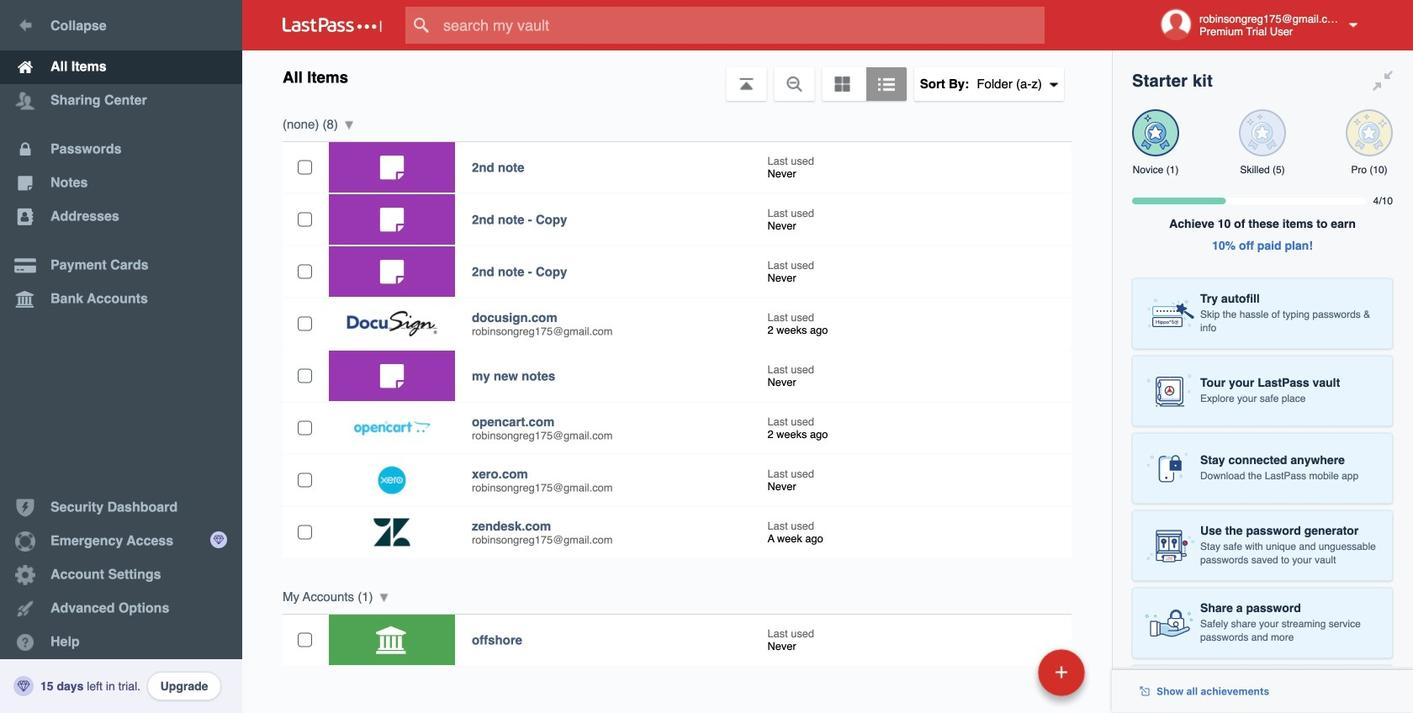 Task type: describe. For each thing, give the bounding box(es) containing it.
lastpass image
[[283, 18, 382, 33]]

Search search field
[[406, 7, 1078, 44]]

vault options navigation
[[242, 50, 1112, 101]]

main navigation navigation
[[0, 0, 242, 714]]



Task type: locate. For each thing, give the bounding box(es) containing it.
new item navigation
[[923, 645, 1096, 714]]

search my vault text field
[[406, 7, 1078, 44]]

new item element
[[923, 649, 1091, 697]]



Task type: vqa. For each thing, say whether or not it's contained in the screenshot.
dialog
no



